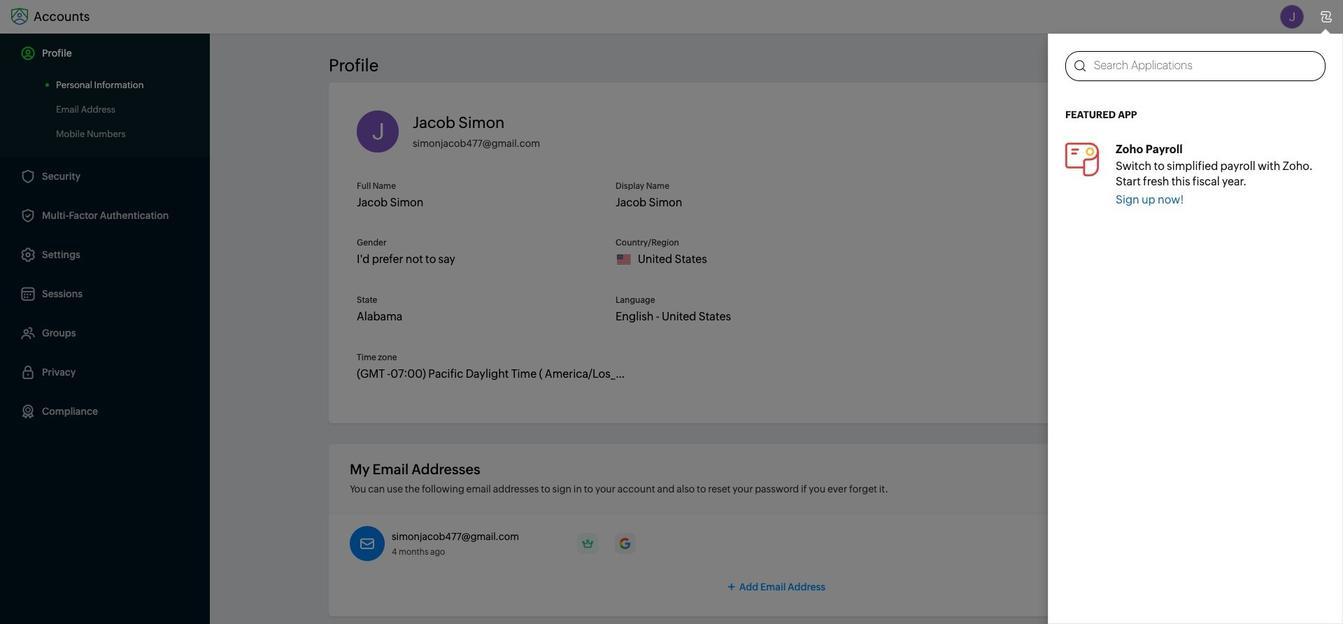Task type: locate. For each thing, give the bounding box(es) containing it.
Search Applications text field
[[1086, 52, 1325, 80]]

primary image
[[577, 533, 598, 554]]



Task type: vqa. For each thing, say whether or not it's contained in the screenshot.
Primary image
yes



Task type: describe. For each thing, give the bounding box(es) containing it.
zoho payroll image
[[1065, 143, 1099, 176]]



